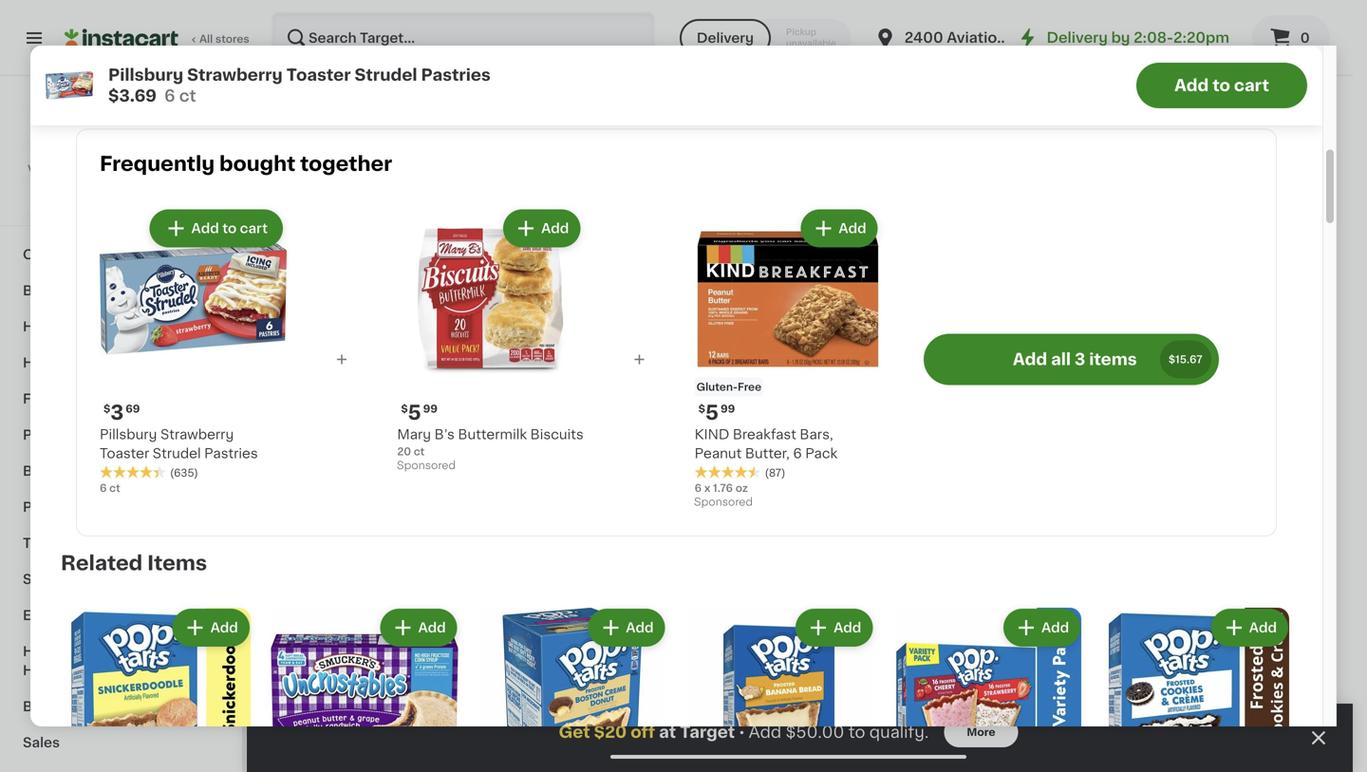 Task type: vqa. For each thing, say whether or not it's contained in the screenshot.
(34.2K) at the bottom right of the page
no



Task type: describe. For each thing, give the bounding box(es) containing it.
6 ct for 3
[[100, 483, 120, 494]]

not
[[135, 164, 155, 174]]

cart inside product 'group'
[[240, 222, 268, 235]]

0 horizontal spatial target
[[99, 142, 143, 155]]

eligible for items
[[1205, 625, 1255, 638]]

& down satisfaction
[[100, 212, 111, 225]]

sporting goods link
[[11, 561, 231, 598]]

honey
[[1284, 50, 1329, 63]]

& left gift
[[63, 428, 74, 442]]

crust
[[377, 23, 414, 36]]

get $20 off at target • add $50.00 to qualify.
[[559, 724, 929, 741]]

dr
[[1010, 31, 1028, 45]]

pricing
[[56, 164, 94, 174]]

deli link
[[11, 128, 231, 164]]

2 horizontal spatial oz
[[736, 483, 748, 494]]

cereal
[[634, 521, 677, 534]]

see eligible items
[[1176, 625, 1297, 638]]

related items
[[61, 553, 207, 573]]

kind breakfast bars, peanut butter, 6 pack
[[695, 428, 838, 460]]

0 vertical spatial cart
[[1235, 77, 1270, 94]]

to inside product 'group'
[[222, 222, 237, 235]]

prepared
[[23, 176, 86, 189]]

(635)
[[170, 468, 198, 478]]

off
[[631, 724, 656, 741]]

free for 11
[[851, 437, 875, 447]]

add to cart button inside product 'group'
[[152, 211, 281, 246]]

•
[[739, 725, 745, 740]]

6 inside 'button'
[[892, 41, 899, 52]]

gluten-free for kind breakfast bars, peanut butter, 6 pack
[[697, 382, 762, 392]]

electronics
[[23, 609, 100, 622]]

fun
[[1234, 4, 1259, 17]]

add inside the treatment tracker modal dialog
[[749, 724, 782, 741]]

1 horizontal spatial whole
[[636, 437, 670, 447]]

items
[[147, 553, 207, 573]]

peanut
[[695, 447, 742, 460]]

pillsbury strawberry toaster strudel pastries
[[100, 428, 258, 460]]

brown
[[1211, 559, 1254, 572]]

product group containing 3
[[100, 206, 287, 496]]

goods for canned
[[80, 248, 126, 261]]

$15.67
[[1169, 354, 1203, 365]]

bars,
[[800, 428, 834, 441]]

sponsored badge image for mary b's buttermilk biscuits
[[397, 461, 455, 472]]

magazines
[[83, 700, 157, 713]]

by
[[1112, 31, 1131, 45]]

baby
[[23, 465, 58, 478]]

$ for mary b's buttermilk biscuits
[[401, 404, 408, 414]]

home
[[23, 645, 64, 658]]

& inside lunchables nachos cheese dip & salsa kids lunch snack kit
[[711, 23, 722, 36]]

all for view
[[1133, 686, 1148, 700]]

breakfast inside cinnamon toast crunch breakfast cereal
[[686, 502, 750, 515]]

pizza inside totino's pizza rolls, pepperoni flavored, frozen snacks
[[116, 4, 150, 17]]

qualify.
[[870, 724, 929, 741]]

nachos
[[765, 4, 816, 17]]

maid
[[1332, 50, 1365, 63]]

1 horizontal spatial buy
[[1162, 485, 1183, 495]]

mary b's buttermilk biscuits 20 ct
[[397, 428, 584, 457]]

foods
[[89, 176, 131, 189]]

kind
[[695, 428, 730, 441]]

toaster for pop-tarts toaster pastries, breakfast foods, kids snacks, frosted brown sugar cinnamon many in stock
[[1224, 502, 1274, 515]]

2400 aviation dr button
[[875, 11, 1028, 65]]

frequently bought together
[[100, 154, 393, 174]]

sporting goods
[[23, 573, 131, 586]]

$5.99 element
[[634, 455, 793, 480]]

1.76
[[713, 483, 733, 494]]

improvement
[[67, 645, 160, 658]]

whole grain inside button
[[461, 437, 527, 447]]

(4.08k)
[[339, 63, 379, 73]]

to inside the treatment tracker modal dialog
[[849, 724, 866, 741]]

oz for totino's pepperoni flavored party pizza thin crust frozen pizza snacks
[[293, 78, 305, 88]]

health care link
[[11, 345, 231, 381]]

99 for kind breakfast bars, peanut butter, 6 pack
[[721, 404, 736, 414]]

1 horizontal spatial grain
[[672, 437, 701, 447]]

breakfast inside kind breakfast bars, peanut butter, 6 pack
[[733, 428, 797, 441]]

canned goods & soups link
[[11, 237, 231, 273]]

together
[[300, 154, 393, 174]]

100% satisfaction guarantee button
[[30, 192, 213, 211]]

toaster for pillsbury strawberry toaster strudel pastries $3.69 6 ct
[[287, 67, 351, 83]]

2400
[[905, 31, 944, 45]]

$3.69 element
[[285, 455, 444, 480]]

cinnamon inside pop-tarts toaster pastries, breakfast foods, kids snacks, frosted brown sugar cinnamon many in stock
[[1157, 578, 1225, 591]]

all for add
[[1052, 351, 1072, 367]]

$ 5 99 for kind breakfast bars, peanut butter, 6 pack
[[699, 403, 736, 423]]

prepared foods
[[23, 176, 131, 189]]

all stores link
[[65, 11, 251, 65]]

5 for mary b's buttermilk biscuits
[[408, 403, 421, 423]]

$ for kind breakfast bars, peanut butter, 6 pack
[[699, 404, 706, 414]]

item carousel region containing breakfast
[[285, 220, 1316, 659]]

$ 11 99
[[812, 457, 853, 477]]

0 vertical spatial stock
[[125, 97, 155, 107]]

totino's pepperoni flavored party pizza thin crust frozen pizza snacks
[[269, 4, 453, 55]]

whole inside the tyson fully cooked fun nuggets with whole grain breading, frozen
[[1192, 23, 1235, 36]]

ct up see eligible i button
[[1294, 124, 1305, 134]]

toaster for pillsbury strawberry toaster strudel pastries
[[100, 447, 149, 460]]

pillsbury for pillsbury strawberry toaster strudel pastries
[[100, 428, 157, 441]]

whole inside whole grain button
[[461, 437, 495, 447]]

cooked
[[1179, 4, 1231, 17]]

view all link
[[693, 3, 864, 146]]

12
[[477, 59, 490, 69]]

3 inside product 'group'
[[111, 403, 124, 423]]

honeymaid recipes image
[[286, 0, 677, 196]]

6 left x on the bottom right
[[695, 483, 702, 494]]

dry goods & pasta
[[23, 212, 153, 225]]

pillsbury for pillsbury strawberry toaster strudel pastries $3.69 6 ct
[[108, 67, 184, 83]]

1 vertical spatial pizza
[[308, 23, 342, 36]]

baby link
[[11, 453, 231, 489]]

tarts
[[1188, 502, 1221, 515]]

100% satisfaction guarantee
[[49, 198, 201, 209]]

& right toys
[[59, 537, 70, 550]]

canned
[[23, 248, 77, 261]]

more button
[[945, 717, 1019, 748]]

view for view pricing policy. not affiliated with instacart.
[[28, 164, 53, 174]]

fresh
[[285, 683, 344, 703]]

snacks inside totino's pizza rolls, pepperoni flavored, frozen snacks
[[61, 42, 109, 55]]

books
[[23, 700, 66, 713]]

totino's for pepperoni
[[61, 4, 112, 17]]

pastries for pillsbury strawberry toaster strudel pastries
[[204, 447, 258, 460]]

home improvement & hardware
[[23, 645, 174, 677]]

see for see eligible items
[[1176, 625, 1202, 638]]

frozen link
[[11, 56, 231, 92]]

floral link
[[11, 381, 231, 417]]

24.8
[[61, 78, 85, 88]]

eligible for i
[[1324, 148, 1363, 158]]

strudel for pillsbury strawberry toaster strudel pastries $3.69 6 ct
[[355, 67, 418, 83]]

delivery by 2:08-2:20pm link
[[1017, 27, 1230, 49]]

0
[[1301, 31, 1311, 45]]

5 for kind breakfast bars, peanut butter, 6 pack
[[706, 403, 719, 423]]

strawberry for pillsbury strawberry toaster strudel pastries $3.69 6 ct
[[187, 67, 283, 83]]

item carousel region containing fresh vegetables
[[285, 674, 1316, 772]]

1 horizontal spatial add to cart
[[1175, 77, 1270, 94]]

canned goods & soups
[[23, 248, 186, 261]]

breakfast inside "link"
[[23, 284, 89, 297]]

frozen up bakery
[[23, 67, 69, 81]]

buy inside 5 buy 2 for $8
[[1015, 33, 1036, 44]]

$ for honey maid 
[[1288, 7, 1295, 17]]

gluten- for kind breakfast bars, peanut butter, 6 pack
[[697, 382, 738, 392]]

frosted
[[1157, 559, 1208, 572]]

pop-tarts toaster pastries, breakfast foods, kids snacks, frosted brown sugar cinnamon many in stock
[[1157, 502, 1296, 605]]

0 horizontal spatial many
[[80, 97, 110, 107]]

whole grain button
[[459, 288, 618, 592]]

1 vertical spatial party
[[23, 428, 60, 442]]

breakfast down together
[[285, 229, 388, 249]]

cinnamon inside cinnamon toast crunch breakfast cereal
[[634, 483, 702, 496]]

cinnamon toast crunch breakfast cereal
[[634, 483, 750, 534]]

health care
[[23, 356, 104, 370]]

24.8 oz
[[61, 78, 100, 88]]

$2.99 element
[[1157, 455, 1316, 480]]

all inside 'view all' link
[[722, 133, 735, 143]]

ct inside pillsbury strawberry toaster strudel pastries $3.69 6 ct
[[179, 88, 196, 104]]

affiliated
[[157, 164, 206, 174]]

0 vertical spatial to
[[1213, 77, 1231, 94]]

hardware
[[23, 664, 89, 677]]

& left the soups
[[129, 248, 140, 261]]

bought
[[219, 154, 296, 174]]

with for pricing
[[78, 179, 101, 190]]



Task type: locate. For each thing, give the bounding box(es) containing it.
5 up kind
[[706, 403, 719, 423]]

goods down dry goods & pasta
[[80, 248, 126, 261]]

strudel for pillsbury strawberry toaster strudel pastries
[[153, 447, 201, 460]]

product group containing 11
[[808, 288, 967, 550]]

sponsored badge image for kind breakfast bars, peanut butter, 6 pack
[[695, 497, 753, 508]]

0 vertical spatial 3
[[1075, 351, 1086, 367]]

6 up see eligible i button
[[1284, 124, 1291, 134]]

party up 10.2 oz
[[269, 23, 304, 36]]

snacks up 24.8 oz
[[61, 42, 109, 55]]

whole left kind
[[636, 437, 670, 447]]

$ left 69
[[104, 404, 111, 414]]

at
[[659, 724, 677, 741]]

6 ct down party & gift supplies link
[[100, 483, 120, 494]]

fully
[[1144, 4, 1175, 17]]

0 vertical spatial 6 ct
[[892, 41, 913, 52]]

0 horizontal spatial kids
[[764, 23, 793, 36]]

gluten- up kind
[[697, 382, 738, 392]]

$ 5 99 up the mary
[[401, 403, 438, 423]]

totino's up instacart logo
[[61, 4, 112, 17]]

crunch
[[634, 502, 683, 515]]

view down snack
[[693, 133, 719, 143]]

delivery for delivery
[[697, 31, 754, 45]]

$ 5 99 up kind
[[699, 403, 736, 423]]

whole down cooked
[[1192, 23, 1235, 36]]

0 horizontal spatial buy
[[1015, 33, 1036, 44]]

0 horizontal spatial party
[[23, 428, 60, 442]]

pepperoni up thin
[[324, 4, 392, 17]]

cinnamon down frosted
[[1157, 578, 1225, 591]]

add to cart down (2.99k)
[[1175, 77, 1270, 94]]

view all (40+) button
[[1089, 674, 1209, 712]]

1 vertical spatial all
[[722, 133, 735, 143]]

to down frequently bought together
[[222, 222, 237, 235]]

add inside product 'group'
[[191, 222, 219, 235]]

view pricing policy. not affiliated with instacart.
[[28, 164, 206, 190]]

2 vertical spatial to
[[849, 724, 866, 741]]

1 snacks from the left
[[61, 42, 109, 55]]

0 horizontal spatial see
[[1176, 625, 1202, 638]]

6
[[892, 41, 899, 52], [164, 88, 175, 104], [1284, 124, 1291, 134], [794, 447, 802, 460], [100, 483, 107, 494], [695, 483, 702, 494]]

6 ct inside product 'group'
[[100, 483, 120, 494]]

view pricing policy. not affiliated with instacart. link
[[15, 161, 227, 192]]

(40+)
[[1152, 686, 1188, 700]]

goods for sporting
[[86, 573, 131, 586]]

add to cart button down 2:20pm
[[1137, 63, 1308, 108]]

grain inside the tyson fully cooked fun nuggets with whole grain breading, frozen
[[1238, 23, 1274, 36]]

pastries inside pillsbury strawberry toaster strudel pastries $3.69 6 ct
[[421, 67, 491, 83]]

whole grain up "$5.99" element
[[636, 437, 701, 447]]

strudel down crust
[[355, 67, 418, 83]]

0 horizontal spatial pastries
[[204, 447, 258, 460]]

many down frosted
[[1176, 595, 1206, 605]]

x
[[705, 483, 711, 494]]

ct inside 'button'
[[902, 41, 913, 52]]

1 horizontal spatial pepperoni
[[324, 4, 392, 17]]

honey maid 
[[1284, 50, 1368, 101]]

0 horizontal spatial whole
[[461, 437, 495, 447]]

1 vertical spatial items
[[1258, 625, 1297, 638]]

pack
[[806, 447, 838, 460]]

product group containing whole grain
[[459, 288, 618, 592]]

fresh vegetables
[[285, 683, 468, 703]]

nuggets
[[1100, 23, 1158, 36]]

frozen inside totino's pepperoni flavored party pizza thin crust frozen pizza snacks
[[269, 42, 314, 55]]

None search field
[[272, 11, 655, 65]]

1 vertical spatial pastries
[[204, 447, 258, 460]]

with
[[1161, 23, 1189, 36], [78, 179, 101, 190]]

2,
[[1208, 485, 1218, 495]]

0 horizontal spatial eligible
[[1205, 625, 1255, 638]]

breakfast up 'butter,'
[[733, 428, 797, 441]]

pillsbury
[[108, 67, 184, 83], [100, 428, 157, 441]]

pillsbury inside pillsbury strawberry toaster strudel pastries $3.69 6 ct
[[108, 67, 184, 83]]

6 left the 2400
[[892, 41, 899, 52]]

items left $15.67
[[1090, 351, 1138, 367]]

breakfast up household
[[23, 284, 89, 297]]

0 horizontal spatial in
[[112, 97, 122, 107]]

flavored,
[[133, 23, 194, 36]]

breakfast
[[285, 229, 388, 249], [23, 284, 89, 297], [733, 428, 797, 441], [686, 502, 750, 515], [1217, 521, 1281, 534]]

1 horizontal spatial $ 5 99
[[699, 403, 736, 423]]

2 vertical spatial view
[[1097, 686, 1129, 700]]

1 horizontal spatial all
[[1133, 686, 1148, 700]]

buttermilk
[[458, 428, 527, 441]]

pop-
[[1157, 502, 1188, 515]]

99 up kind
[[721, 404, 736, 414]]

1 horizontal spatial add to cart button
[[1137, 63, 1308, 108]]

breakfast down toast
[[686, 502, 750, 515]]

1 vertical spatial add to cart
[[191, 222, 268, 235]]

kids for lunch
[[764, 23, 793, 36]]

save
[[1221, 485, 1246, 495]]

get
[[559, 724, 591, 741]]

breakfast inside pop-tarts toaster pastries, breakfast foods, kids snacks, frosted brown sugar cinnamon many in stock
[[1217, 521, 1281, 534]]

0 button
[[1253, 15, 1331, 61]]

1 vertical spatial see
[[1176, 625, 1202, 638]]

add to cart down guarantee in the left top of the page
[[191, 222, 268, 235]]

target inside the treatment tracker modal dialog
[[680, 724, 735, 741]]

$ inside $ 11 99
[[812, 458, 819, 469]]

1 horizontal spatial party
[[269, 23, 304, 36]]

$ down bars,
[[812, 458, 819, 469]]

$ for pillsbury strawberry toaster strudel pastries
[[104, 404, 111, 414]]

all down kit
[[722, 133, 735, 143]]

0 horizontal spatial 6 ct
[[100, 483, 120, 494]]

frozen up 10.2 oz
[[269, 42, 314, 55]]

many down 24.8 oz
[[80, 97, 110, 107]]

grain inside whole grain button
[[498, 437, 527, 447]]

see left i
[[1300, 148, 1321, 158]]

0 vertical spatial kids
[[764, 23, 793, 36]]

10.2 oz
[[269, 78, 305, 88]]

0 vertical spatial pepperoni
[[324, 4, 392, 17]]

see eligible items button
[[1157, 615, 1316, 647]]

$50.00
[[786, 724, 845, 741]]

all inside all stores link
[[199, 34, 213, 44]]

totino's up 10.2 oz
[[269, 4, 320, 17]]

2 snacks from the left
[[355, 42, 403, 55]]

target up policy.
[[99, 142, 143, 155]]

toaster down thin
[[287, 67, 351, 83]]

0 horizontal spatial $ 5 99
[[401, 403, 438, 423]]

toaster down $0.50
[[1224, 502, 1274, 515]]

1 vertical spatial many
[[1176, 595, 1206, 605]]

toaster down supplies
[[100, 447, 149, 460]]

sponsored badge image inside product 'group'
[[808, 534, 865, 545]]

see for see eligible i
[[1300, 148, 1321, 158]]

6 inside kind breakfast bars, peanut butter, 6 pack
[[794, 447, 802, 460]]

free up kind breakfast bars, peanut butter, 6 pack
[[738, 382, 762, 392]]

more
[[967, 727, 996, 738]]

see inside item carousel region
[[1176, 625, 1202, 638]]

1 horizontal spatial gluten-free
[[810, 437, 875, 447]]

$ up kind
[[699, 404, 706, 414]]

view left (40+)
[[1097, 686, 1129, 700]]

6 ct button
[[892, 0, 1085, 54]]

sponsored badge image down $ 11 99
[[808, 534, 865, 545]]

20
[[397, 447, 411, 457]]

5 up the mary
[[408, 403, 421, 423]]

with inside the tyson fully cooked fun nuggets with whole grain breading, frozen
[[1161, 23, 1189, 36]]

eligible down brown
[[1205, 625, 1255, 638]]

2 vertical spatial pizza
[[317, 42, 351, 55]]

0 vertical spatial goods
[[51, 212, 97, 225]]

product group
[[868, 3, 1136, 169], [1144, 3, 1368, 169], [100, 206, 287, 496], [397, 206, 585, 476], [695, 206, 882, 513], [285, 288, 444, 551], [459, 288, 618, 592], [634, 288, 793, 570], [808, 288, 967, 550], [982, 288, 1141, 592], [1157, 288, 1316, 647], [61, 605, 253, 772], [269, 605, 461, 772], [477, 605, 669, 772], [684, 605, 877, 772], [892, 605, 1085, 772], [1100, 605, 1293, 772], [459, 742, 618, 772], [634, 742, 793, 772], [808, 742, 967, 772]]

1 vertical spatial target
[[680, 724, 735, 741]]

6 inside product 'group'
[[100, 483, 107, 494]]

1 totino's from the left
[[61, 4, 112, 17]]

1 vertical spatial free
[[851, 437, 875, 447]]

strudel
[[355, 67, 418, 83], [153, 447, 201, 460]]

sponsored badge image down 20
[[397, 461, 455, 472]]

0 horizontal spatial with
[[78, 179, 101, 190]]

1 vertical spatial view
[[28, 164, 53, 174]]

0 horizontal spatial to
[[222, 222, 237, 235]]

care
[[72, 356, 104, 370]]

gluten- up pack
[[810, 437, 851, 447]]

& down lunchables
[[711, 23, 722, 36]]

bakery
[[23, 104, 71, 117]]

6 left pack
[[794, 447, 802, 460]]

target logo image
[[103, 99, 139, 135]]

1 horizontal spatial see
[[1300, 148, 1321, 158]]

whole
[[1192, 23, 1235, 36], [461, 437, 495, 447], [636, 437, 670, 447]]

delivery inside 'button'
[[697, 31, 754, 45]]

kids up brown
[[1205, 540, 1234, 553]]

1 horizontal spatial items
[[1258, 625, 1297, 638]]

free up $ 11 99
[[851, 437, 875, 447]]

1 vertical spatial in
[[1208, 595, 1218, 605]]

with down fully
[[1161, 23, 1189, 36]]

strudel up (635)
[[153, 447, 201, 460]]

0 vertical spatial target
[[99, 142, 143, 155]]

vegetables
[[348, 683, 468, 703]]

1 vertical spatial kids
[[1205, 540, 1234, 553]]

0 horizontal spatial add to cart button
[[152, 211, 281, 246]]

1 horizontal spatial snacks
[[355, 42, 403, 55]]

view for view all (40+)
[[1097, 686, 1129, 700]]

pillsbury inside pillsbury strawberry toaster strudel pastries
[[100, 428, 157, 441]]

see
[[1300, 148, 1321, 158], [1176, 625, 1202, 638]]

0 horizontal spatial all
[[199, 34, 213, 44]]

totino's for party
[[269, 4, 320, 17]]

goods down 'games'
[[86, 573, 131, 586]]

kids inside pop-tarts toaster pastries, breakfast foods, kids snacks, frosted brown sugar cinnamon many in stock
[[1205, 540, 1234, 553]]

add all 3 items
[[1014, 351, 1138, 367]]

1 horizontal spatial with
[[1161, 23, 1189, 36]]

snacks down crust
[[355, 42, 403, 55]]

for
[[1047, 33, 1063, 44]]

$ inside $ 5 59
[[1288, 7, 1295, 17]]

strudel inside pillsbury strawberry toaster strudel pastries
[[153, 447, 201, 460]]

frozen up (2.99k)
[[1167, 42, 1212, 55]]

cart down the "0" button at the top right
[[1235, 77, 1270, 94]]

instacart.
[[104, 179, 155, 190]]

view inside view pricing policy. not affiliated with instacart.
[[28, 164, 53, 174]]

pepperoni inside totino's pepperoni flavored party pizza thin crust frozen pizza snacks
[[324, 4, 392, 17]]

eligible
[[1324, 148, 1363, 158], [1205, 625, 1255, 638]]

2 horizontal spatial whole
[[1192, 23, 1235, 36]]

grain up peanut
[[672, 437, 701, 447]]

gluten-free up kind
[[697, 382, 762, 392]]

0 horizontal spatial 99
[[423, 404, 438, 414]]

0 horizontal spatial free
[[738, 382, 762, 392]]

& right the books
[[69, 700, 80, 713]]

frozen inside the tyson fully cooked fun nuggets with whole grain breading, frozen
[[1167, 42, 1212, 55]]

$ left 59
[[1288, 7, 1295, 17]]

grain down fun
[[1238, 23, 1274, 36]]

ct down party & gift supplies link
[[109, 483, 120, 494]]

1 vertical spatial item carousel region
[[285, 674, 1316, 772]]

$ 5 99
[[401, 403, 438, 423], [699, 403, 736, 423]]

b's
[[435, 428, 455, 441]]

breading,
[[1100, 42, 1164, 55]]

honeymaid image
[[693, 3, 728, 37]]

strawberry
[[187, 67, 283, 83], [160, 428, 234, 441]]

1 vertical spatial goods
[[80, 248, 126, 261]]

target left •
[[680, 724, 735, 741]]

whole grain
[[461, 437, 527, 447], [636, 437, 701, 447]]

free for kind breakfast bars, peanut butter, 6 pack
[[738, 382, 762, 392]]

lunchables nachos cheese dip & salsa kids lunch snack kit button
[[684, 0, 877, 91]]

99 up b's
[[423, 404, 438, 414]]

1 horizontal spatial whole grain
[[636, 437, 701, 447]]

guarantee
[[146, 198, 201, 209]]

2 horizontal spatial to
[[1213, 77, 1231, 94]]

gluten-
[[697, 382, 738, 392], [810, 437, 851, 447]]

party down floral
[[23, 428, 60, 442]]

0 vertical spatial all
[[1052, 351, 1072, 367]]

satisfaction
[[80, 198, 144, 209]]

service type group
[[680, 19, 852, 57]]

99 inside $ 11 99
[[838, 458, 853, 469]]

items inside button
[[1258, 625, 1297, 638]]

treatment tracker modal dialog
[[247, 704, 1354, 772]]

goods for dry
[[51, 212, 97, 225]]

with inside view pricing policy. not affiliated with instacart.
[[78, 179, 101, 190]]

ct inside 'group'
[[109, 483, 120, 494]]

2 vertical spatial sponsored badge image
[[808, 534, 865, 545]]

strawberry inside pillsbury strawberry toaster strudel pastries
[[160, 428, 234, 441]]

gluten-free inside product 'group'
[[810, 437, 875, 447]]

strawberry inside pillsbury strawberry toaster strudel pastries $3.69 6 ct
[[187, 67, 283, 83]]

view for view all
[[693, 133, 719, 143]]

with down pricing
[[78, 179, 101, 190]]

6 ct for 5
[[1284, 124, 1305, 134]]

party inside totino's pepperoni flavored party pizza thin crust frozen pizza snacks
[[269, 23, 304, 36]]

0 vertical spatial view
[[693, 133, 719, 143]]

snacks,
[[1238, 540, 1289, 553]]

99 for mary b's buttermilk biscuits
[[423, 404, 438, 414]]

1 vertical spatial eligible
[[1205, 625, 1255, 638]]

goods down 100% on the top left of page
[[51, 212, 97, 225]]

toaster inside pillsbury strawberry toaster strudel pastries $3.69 6 ct
[[287, 67, 351, 83]]

2 $ 5 99 from the left
[[699, 403, 736, 423]]

(87)
[[765, 468, 786, 478]]

0 horizontal spatial whole grain
[[461, 437, 527, 447]]

grain left biscuits
[[498, 437, 527, 447]]

lunchables nachos cheese dip & salsa kids lunch snack kit
[[684, 4, 871, 55]]

strawberry up (635)
[[160, 428, 234, 441]]

2 whole grain from the left
[[636, 437, 701, 447]]

1 vertical spatial pepperoni
[[61, 23, 130, 36]]

1 vertical spatial pillsbury
[[100, 428, 157, 441]]

pizza up instacart logo
[[116, 4, 150, 17]]

ct left aviation
[[902, 41, 913, 52]]

items down sugar
[[1258, 625, 1297, 638]]

0 horizontal spatial delivery
[[697, 31, 754, 45]]

6 ct up see eligible i button
[[1284, 124, 1305, 134]]

& right improvement
[[163, 645, 174, 658]]

oz right 24.8
[[87, 78, 100, 88]]

oz right 10.2
[[293, 78, 305, 88]]

deli
[[23, 140, 50, 153]]

0 horizontal spatial strudel
[[153, 447, 201, 460]]

pillsbury down $ 3 69
[[100, 428, 157, 441]]

1 horizontal spatial free
[[851, 437, 875, 447]]

goods
[[51, 212, 97, 225], [80, 248, 126, 261], [86, 573, 131, 586]]

0 horizontal spatial pepperoni
[[61, 23, 130, 36]]

policy.
[[96, 164, 132, 174]]

buy up the pop- on the right of page
[[1162, 485, 1183, 495]]

delivery for delivery by 2:08-2:20pm
[[1047, 31, 1109, 45]]

lunch
[[797, 23, 838, 36]]

2 totino's from the left
[[269, 4, 320, 17]]

strudel inside pillsbury strawberry toaster strudel pastries $3.69 6 ct
[[355, 67, 418, 83]]

whole grain right b's
[[461, 437, 527, 447]]

add to cart button
[[1137, 63, 1308, 108], [152, 211, 281, 246]]

0 horizontal spatial gluten-free
[[697, 382, 762, 392]]

strawberry for pillsbury strawberry toaster strudel pastries
[[160, 428, 234, 441]]

1 horizontal spatial in
[[1208, 595, 1218, 605]]

add to cart inside product 'group'
[[191, 222, 268, 235]]

1 horizontal spatial delivery
[[1047, 31, 1109, 45]]

$ up the mary
[[401, 404, 408, 414]]

toaster inside pillsbury strawberry toaster strudel pastries
[[100, 447, 149, 460]]

buy left 2
[[1015, 33, 1036, 44]]

6 down (5.11k)
[[164, 88, 175, 104]]

many inside pop-tarts toaster pastries, breakfast foods, kids snacks, frosted brown sugar cinnamon many in stock
[[1176, 595, 1206, 605]]

kids down nachos
[[764, 23, 793, 36]]

1 vertical spatial gluten-free
[[810, 437, 875, 447]]

add to cart button down guarantee in the left top of the page
[[152, 211, 281, 246]]

totino's inside totino's pepperoni flavored party pizza thin crust frozen pizza snacks
[[269, 4, 320, 17]]

supplies
[[107, 428, 166, 442]]

0 horizontal spatial all
[[1052, 351, 1072, 367]]

0 horizontal spatial 3
[[111, 403, 124, 423]]

sporting
[[23, 573, 82, 586]]

pepperoni up frozen link
[[61, 23, 130, 36]]

eligible inside item carousel region
[[1205, 625, 1255, 638]]

ct inside mary b's buttermilk biscuits 20 ct
[[414, 447, 425, 457]]

0 horizontal spatial totino's
[[61, 4, 112, 17]]

6 inside pillsbury strawberry toaster strudel pastries $3.69 6 ct
[[164, 88, 175, 104]]

1 item carousel region from the top
[[285, 220, 1316, 659]]

toaster inside pop-tarts toaster pastries, breakfast foods, kids snacks, frosted brown sugar cinnamon many in stock
[[1224, 502, 1274, 515]]

salsa
[[725, 23, 761, 36]]

0 vertical spatial all
[[199, 34, 213, 44]]

2 horizontal spatial view
[[1097, 686, 1129, 700]]

toys & games link
[[11, 525, 231, 561]]

2
[[1038, 33, 1045, 44]]

0 horizontal spatial snacks
[[61, 42, 109, 55]]

$ 5 99 for mary b's buttermilk biscuits
[[401, 403, 438, 423]]

pillsbury up $3.69
[[108, 67, 184, 83]]

item carousel region
[[285, 220, 1316, 659], [285, 674, 1316, 772]]

2 horizontal spatial 6 ct
[[1284, 124, 1305, 134]]

$ 5 59
[[1288, 6, 1324, 26]]

0 vertical spatial item carousel region
[[285, 220, 1316, 659]]

sales link
[[11, 725, 231, 761]]

free inside product 'group'
[[851, 437, 875, 447]]

100%
[[49, 198, 77, 209]]

5 for honey maid 
[[1295, 6, 1308, 26]]

1 horizontal spatial pastries
[[421, 67, 491, 83]]

cinnamon
[[634, 483, 702, 496], [1157, 578, 1225, 591]]

pastries,
[[1157, 521, 1214, 534]]

whole right b's
[[461, 437, 495, 447]]

snacks inside totino's pepperoni flavored party pizza thin crust frozen pizza snacks
[[355, 42, 403, 55]]

snack
[[684, 42, 725, 55]]

frozen inside totino's pizza rolls, pepperoni flavored, frozen snacks
[[197, 23, 242, 36]]

toys
[[23, 537, 55, 550]]

1 horizontal spatial eligible
[[1324, 148, 1363, 158]]

all inside popup button
[[1133, 686, 1148, 700]]

all left stores
[[199, 34, 213, 44]]

biscuits
[[531, 428, 584, 441]]

kids for snacks,
[[1205, 540, 1234, 553]]

0 vertical spatial sponsored badge image
[[397, 461, 455, 472]]

0 horizontal spatial items
[[1090, 351, 1138, 367]]

pastries inside pillsbury strawberry toaster strudel pastries
[[204, 447, 258, 460]]

1 $ 5 99 from the left
[[401, 403, 438, 423]]

0 horizontal spatial stock
[[125, 97, 155, 107]]

gluten- for 11
[[810, 437, 851, 447]]

sales
[[23, 736, 60, 750]]

1 horizontal spatial stock
[[1220, 595, 1251, 605]]

foods,
[[1157, 540, 1202, 553]]

0 vertical spatial toaster
[[287, 67, 351, 83]]

0 vertical spatial with
[[1161, 23, 1189, 36]]

view up the prepared
[[28, 164, 53, 174]]

tyson fully cooked fun nuggets with whole grain breading, frozen
[[1100, 4, 1274, 55]]

frequently
[[100, 154, 215, 174]]

sponsored badge image
[[397, 461, 455, 472], [695, 497, 753, 508], [808, 534, 865, 545]]

oz for totino's pizza rolls, pepperoni flavored, frozen snacks
[[87, 78, 100, 88]]

& inside home improvement & hardware
[[163, 645, 174, 658]]

1 vertical spatial gluten-
[[810, 437, 851, 447]]

gluten- inside product 'group'
[[810, 437, 851, 447]]

with for fully
[[1161, 23, 1189, 36]]

1 horizontal spatial totino's
[[269, 4, 320, 17]]

books & magazines link
[[11, 689, 231, 725]]

2 vertical spatial goods
[[86, 573, 131, 586]]

ct right 20
[[414, 447, 425, 457]]

0 vertical spatial buy
[[1015, 33, 1036, 44]]

$ inside $ 3 69
[[104, 404, 111, 414]]

tyson
[[1100, 4, 1140, 17]]

0 vertical spatial items
[[1090, 351, 1138, 367]]

kids inside lunchables nachos cheese dip & salsa kids lunch snack kit
[[764, 23, 793, 36]]

$0.50
[[1248, 485, 1280, 495]]

view inside popup button
[[1097, 686, 1129, 700]]

stock inside pop-tarts toaster pastries, breakfast foods, kids snacks, frosted brown sugar cinnamon many in stock
[[1220, 595, 1251, 605]]

0 vertical spatial strawberry
[[187, 67, 283, 83]]

breakfast up snacks,
[[1217, 521, 1281, 534]]

6 ct inside 'button'
[[892, 41, 913, 52]]

bakery link
[[11, 92, 231, 128]]

1 horizontal spatial all
[[722, 133, 735, 143]]

sugar
[[1257, 559, 1296, 572]]

$20
[[594, 724, 627, 741]]

pepperoni inside totino's pizza rolls, pepperoni flavored, frozen snacks
[[61, 23, 130, 36]]

6 x 1.76 oz
[[695, 483, 748, 494]]

0 vertical spatial cinnamon
[[634, 483, 702, 496]]

instacart logo image
[[65, 27, 179, 49]]

dip
[[684, 23, 708, 36]]

0 horizontal spatial cart
[[240, 222, 268, 235]]

1 horizontal spatial to
[[849, 724, 866, 741]]

totino's inside totino's pizza rolls, pepperoni flavored, frozen snacks
[[61, 4, 112, 17]]

pastries for pillsbury strawberry toaster strudel pastries $3.69 6 ct
[[421, 67, 491, 83]]

0 vertical spatial pastries
[[421, 67, 491, 83]]

2 item carousel region from the top
[[285, 674, 1316, 772]]

5 inside 5 buy 2 for $8
[[1020, 6, 1033, 26]]

view
[[693, 133, 719, 143], [28, 164, 53, 174], [1097, 686, 1129, 700]]

party
[[269, 23, 304, 36], [23, 428, 60, 442]]

strawberry down stores
[[187, 67, 283, 83]]

1 vertical spatial strudel
[[153, 447, 201, 460]]

in inside pop-tarts toaster pastries, breakfast foods, kids snacks, frosted brown sugar cinnamon many in stock
[[1208, 595, 1218, 605]]

0 horizontal spatial add to cart
[[191, 222, 268, 235]]

1 whole grain from the left
[[461, 437, 527, 447]]

0 horizontal spatial grain
[[498, 437, 527, 447]]

sponsored badge image for 11
[[808, 534, 865, 545]]

(3.47k)
[[547, 44, 585, 54]]

oz right 1.76
[[736, 483, 748, 494]]

gluten-free for 11
[[810, 437, 875, 447]]

0 vertical spatial gluten-
[[697, 382, 738, 392]]

pizza left thin
[[308, 23, 342, 36]]

ct right $3.69
[[179, 88, 196, 104]]



